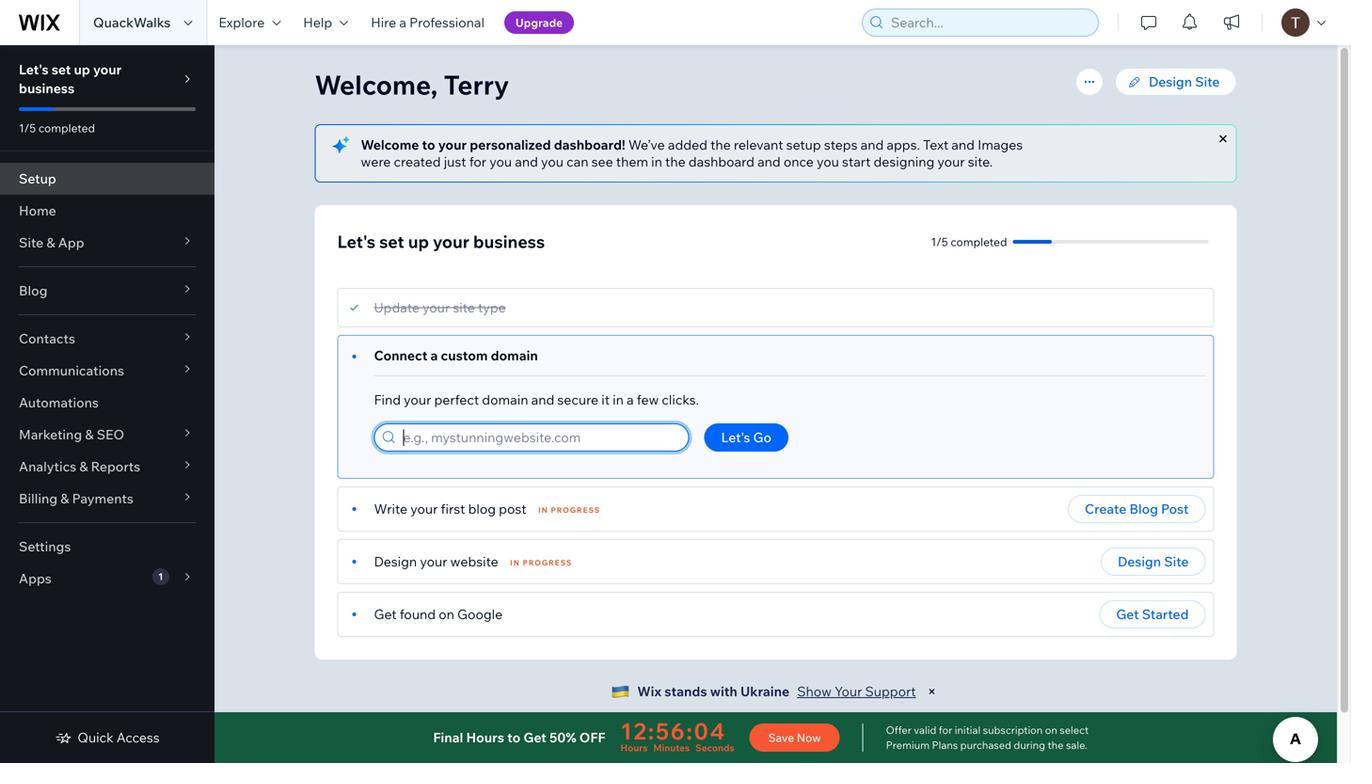Task type: locate. For each thing, give the bounding box(es) containing it.
3 you from the left
[[817, 153, 840, 170]]

set
[[52, 61, 71, 78], [379, 231, 404, 252]]

0 horizontal spatial site
[[19, 234, 44, 251]]

1 vertical spatial design site
[[1118, 554, 1189, 570]]

1 vertical spatial in
[[613, 392, 624, 408]]

& left app
[[46, 234, 55, 251]]

1 vertical spatial site
[[19, 234, 44, 251]]

on right found
[[439, 606, 455, 623]]

in down we've
[[652, 153, 663, 170]]

welcome to your personalized dashboard!
[[361, 136, 626, 153]]

1/5 down designing
[[931, 235, 949, 249]]

in right website
[[510, 558, 520, 568]]

2 horizontal spatial get
[[1117, 606, 1140, 623]]

50%
[[550, 730, 577, 746]]

get for get found on google
[[374, 606, 397, 623]]

0 vertical spatial the
[[711, 136, 731, 153]]

0 vertical spatial to
[[422, 136, 435, 153]]

connect
[[374, 347, 428, 364]]

upgrade button
[[504, 11, 574, 34]]

to left 50%
[[507, 730, 521, 746]]

2 vertical spatial the
[[1048, 739, 1064, 752]]

hours right final
[[466, 730, 505, 746]]

2 vertical spatial site
[[1165, 554, 1189, 570]]

0 horizontal spatial get
[[374, 606, 397, 623]]

to up created on the top of page
[[422, 136, 435, 153]]

can
[[567, 153, 589, 170]]

contacts button
[[0, 323, 215, 355]]

1 vertical spatial set
[[379, 231, 404, 252]]

1 horizontal spatial for
[[939, 724, 953, 737]]

for inside we've added the relevant setup steps and apps. text and images were created just for you and you can see them in the dashboard and once you start designing your site.
[[469, 153, 487, 170]]

0 horizontal spatial let's
[[19, 61, 49, 78]]

blog inside popup button
[[19, 282, 48, 299]]

0 horizontal spatial set
[[52, 61, 71, 78]]

1 horizontal spatial in
[[539, 505, 549, 515]]

for down welcome to your personalized dashboard!
[[469, 153, 487, 170]]

2 vertical spatial a
[[627, 392, 634, 408]]

sale.
[[1066, 739, 1088, 752]]

website
[[451, 554, 499, 570]]

quick access
[[78, 730, 160, 746]]

to
[[422, 136, 435, 153], [507, 730, 521, 746]]

0 horizontal spatial let's set up your business
[[19, 61, 122, 96]]

design site inside "button"
[[1118, 554, 1189, 570]]

the inside offer valid for initial subscription on select premium plans purchased during the sale.
[[1048, 739, 1064, 752]]

you left can
[[541, 153, 564, 170]]

1 horizontal spatial blog
[[1130, 501, 1159, 517]]

1/5 completed up "setup"
[[19, 121, 95, 135]]

& left seo
[[85, 426, 94, 443]]

1 vertical spatial to
[[507, 730, 521, 746]]

premium
[[886, 739, 930, 752]]

home
[[19, 202, 56, 219]]

added
[[668, 136, 708, 153]]

domain up find your perfect domain and secure it in a few clicks.
[[491, 347, 538, 364]]

1 vertical spatial let's set up your business
[[337, 231, 545, 252]]

in right "post"
[[539, 505, 549, 515]]

get left found
[[374, 606, 397, 623]]

1 vertical spatial progress
[[523, 558, 573, 568]]

update your site type
[[374, 299, 506, 316]]

0 vertical spatial a
[[399, 14, 407, 31]]

started
[[1143, 606, 1189, 623]]

0 horizontal spatial 1/5
[[19, 121, 36, 135]]

0 horizontal spatial 1/5 completed
[[19, 121, 95, 135]]

0 horizontal spatial completed
[[38, 121, 95, 135]]

find your perfect domain and secure it in a few clicks.
[[374, 392, 699, 408]]

see
[[592, 153, 613, 170]]

let's set up your business up 'update your site type'
[[337, 231, 545, 252]]

0 horizontal spatial to
[[422, 136, 435, 153]]

0 vertical spatial domain
[[491, 347, 538, 364]]

progress for design your website
[[523, 558, 573, 568]]

explore
[[219, 14, 265, 31]]

hours left minutes
[[621, 742, 648, 754]]

design inside design site 'link'
[[1149, 73, 1193, 90]]

the up dashboard
[[711, 136, 731, 153]]

professional
[[410, 14, 485, 31]]

0 horizontal spatial the
[[666, 153, 686, 170]]

0 horizontal spatial blog
[[19, 282, 48, 299]]

business inside sidebar element
[[19, 80, 75, 96]]

your up 'update your site type'
[[433, 231, 470, 252]]

your
[[93, 61, 122, 78], [438, 136, 467, 153], [938, 153, 965, 170], [433, 231, 470, 252], [423, 299, 450, 316], [404, 392, 431, 408], [411, 501, 438, 517], [420, 554, 448, 570]]

blog up contacts
[[19, 282, 48, 299]]

final hours to get 50% off
[[433, 730, 606, 746]]

in progress for design your website
[[510, 558, 573, 568]]

0 vertical spatial 1/5 completed
[[19, 121, 95, 135]]

let's set up your business down quackwalks
[[19, 61, 122, 96]]

sidebar element
[[0, 45, 215, 763]]

wix
[[638, 683, 662, 700]]

we've added the relevant setup steps and apps. text and images were created just for you and you can see them in the dashboard and once you start designing your site.
[[361, 136, 1023, 170]]

a right the hire
[[399, 14, 407, 31]]

1 horizontal spatial you
[[541, 153, 564, 170]]

1 vertical spatial 1/5 completed
[[931, 235, 1008, 249]]

billing
[[19, 490, 58, 507]]

1 vertical spatial on
[[1046, 724, 1058, 737]]

1/5 completed down site.
[[931, 235, 1008, 249]]

progress down "post"
[[523, 558, 573, 568]]

on inside offer valid for initial subscription on select premium plans purchased during the sale.
[[1046, 724, 1058, 737]]

you down welcome to your personalized dashboard!
[[490, 153, 512, 170]]

final
[[433, 730, 463, 746]]

show
[[797, 683, 832, 700]]

0 horizontal spatial in
[[613, 392, 624, 408]]

1/5 up "setup"
[[19, 121, 36, 135]]

blog left the post
[[1130, 501, 1159, 517]]

0 vertical spatial set
[[52, 61, 71, 78]]

completed down site.
[[951, 235, 1008, 249]]

0 horizontal spatial on
[[439, 606, 455, 623]]

for up the 'plans'
[[939, 724, 953, 737]]

billing & payments
[[19, 490, 134, 507]]

1 vertical spatial let's
[[337, 231, 376, 252]]

& right billing
[[61, 490, 69, 507]]

on
[[439, 606, 455, 623], [1046, 724, 1058, 737]]

1 vertical spatial the
[[666, 153, 686, 170]]

valid
[[914, 724, 937, 737]]

1 vertical spatial in progress
[[510, 558, 573, 568]]

business up "setup"
[[19, 80, 75, 96]]

just
[[444, 153, 466, 170]]

2 you from the left
[[541, 153, 564, 170]]

& left reports
[[79, 458, 88, 475]]

get for get started
[[1117, 606, 1140, 623]]

help
[[303, 14, 332, 31]]

0 vertical spatial let's
[[19, 61, 49, 78]]

& for analytics
[[79, 458, 88, 475]]

hire
[[371, 14, 396, 31]]

a left custom
[[431, 347, 438, 364]]

get left started
[[1117, 606, 1140, 623]]

settings
[[19, 538, 71, 555]]

1 vertical spatial business
[[474, 231, 545, 252]]

personalized
[[470, 136, 551, 153]]

and left secure
[[531, 392, 555, 408]]

1 horizontal spatial site
[[1165, 554, 1189, 570]]

0 vertical spatial on
[[439, 606, 455, 623]]

start
[[842, 153, 871, 170]]

blog inside button
[[1130, 501, 1159, 517]]

0 horizontal spatial business
[[19, 80, 75, 96]]

analytics & reports button
[[0, 451, 215, 483]]

business up type
[[474, 231, 545, 252]]

you down steps
[[817, 153, 840, 170]]

get inside button
[[1117, 606, 1140, 623]]

0 vertical spatial 1/5
[[19, 121, 36, 135]]

welcome,
[[315, 68, 438, 101]]

0 vertical spatial up
[[74, 61, 90, 78]]

write
[[374, 501, 408, 517]]

and up start
[[861, 136, 884, 153]]

your down quackwalks
[[93, 61, 122, 78]]

billing & payments button
[[0, 483, 215, 515]]

0 horizontal spatial up
[[74, 61, 90, 78]]

0 vertical spatial in
[[652, 153, 663, 170]]

save now
[[769, 731, 821, 745]]

1 vertical spatial up
[[408, 231, 429, 252]]

hours for final
[[466, 730, 505, 746]]

in progress
[[539, 505, 601, 515], [510, 558, 573, 568]]

progress for write your first blog post
[[551, 505, 601, 515]]

design inside design site "button"
[[1118, 554, 1162, 570]]

site & app
[[19, 234, 84, 251]]

support
[[866, 683, 916, 700]]

2 horizontal spatial you
[[817, 153, 840, 170]]

2 horizontal spatial site
[[1196, 73, 1220, 90]]

hours inside 12:56:04 hours minutes seconds
[[621, 742, 648, 754]]

domain for perfect
[[482, 392, 529, 408]]

& for site
[[46, 234, 55, 251]]

1 vertical spatial in
[[510, 558, 520, 568]]

go
[[754, 429, 772, 446]]

design site
[[1149, 73, 1220, 90], [1118, 554, 1189, 570]]

2 vertical spatial let's
[[722, 429, 751, 446]]

1/5 inside sidebar element
[[19, 121, 36, 135]]

1 horizontal spatial up
[[408, 231, 429, 252]]

0 horizontal spatial for
[[469, 153, 487, 170]]

get left 50%
[[524, 730, 547, 746]]

site inside dropdown button
[[19, 234, 44, 251]]

2 horizontal spatial the
[[1048, 739, 1064, 752]]

now
[[797, 731, 821, 745]]

0 horizontal spatial in
[[510, 558, 520, 568]]

1 horizontal spatial a
[[431, 347, 438, 364]]

setup
[[19, 170, 56, 187]]

domain for custom
[[491, 347, 538, 364]]

your down text
[[938, 153, 965, 170]]

in
[[539, 505, 549, 515], [510, 558, 520, 568]]

a left few
[[627, 392, 634, 408]]

minutes
[[654, 742, 690, 754]]

perfect
[[434, 392, 479, 408]]

let's inside button
[[722, 429, 751, 446]]

in progress right "post"
[[539, 505, 601, 515]]

a for custom
[[431, 347, 438, 364]]

0 vertical spatial let's set up your business
[[19, 61, 122, 96]]

1 vertical spatial for
[[939, 724, 953, 737]]

your inside we've added the relevant setup steps and apps. text and images were created just for you and you can see them in the dashboard and once you start designing your site.
[[938, 153, 965, 170]]

1/5 completed
[[19, 121, 95, 135], [931, 235, 1008, 249]]

1 horizontal spatial in
[[652, 153, 663, 170]]

1 vertical spatial completed
[[951, 235, 1008, 249]]

1 vertical spatial domain
[[482, 392, 529, 408]]

site & app button
[[0, 227, 215, 259]]

the down added
[[666, 153, 686, 170]]

were
[[361, 153, 391, 170]]

0 vertical spatial completed
[[38, 121, 95, 135]]

1 vertical spatial 1/5
[[931, 235, 949, 249]]

dashboard
[[689, 153, 755, 170]]

0 vertical spatial progress
[[551, 505, 601, 515]]

in progress down "post"
[[510, 558, 573, 568]]

1 horizontal spatial on
[[1046, 724, 1058, 737]]

1 horizontal spatial business
[[474, 231, 545, 252]]

1 vertical spatial blog
[[1130, 501, 1159, 517]]

site inside 'link'
[[1196, 73, 1220, 90]]

0 horizontal spatial hours
[[466, 730, 505, 746]]

show your support button
[[797, 683, 916, 700]]

get
[[374, 606, 397, 623], [1117, 606, 1140, 623], [524, 730, 547, 746]]

completed up "setup"
[[38, 121, 95, 135]]

marketing
[[19, 426, 82, 443]]

and down personalized
[[515, 153, 538, 170]]

1 horizontal spatial hours
[[621, 742, 648, 754]]

domain right perfect
[[482, 392, 529, 408]]

text
[[923, 136, 949, 153]]

0 vertical spatial design site
[[1149, 73, 1220, 90]]

your right find
[[404, 392, 431, 408]]

the left sale.
[[1048, 739, 1064, 752]]

0 horizontal spatial a
[[399, 14, 407, 31]]

apps
[[19, 570, 52, 587]]

your left the first
[[411, 501, 438, 517]]

created
[[394, 153, 441, 170]]

Search... field
[[886, 9, 1093, 36]]

save now button
[[750, 724, 840, 752]]

in right it
[[613, 392, 624, 408]]

0 vertical spatial for
[[469, 153, 487, 170]]

welcome, terry
[[315, 68, 509, 101]]

0 vertical spatial business
[[19, 80, 75, 96]]

and down the relevant
[[758, 153, 781, 170]]

progress right "post"
[[551, 505, 601, 515]]

quick
[[78, 730, 114, 746]]

0 vertical spatial in
[[539, 505, 549, 515]]

on left select
[[1046, 724, 1058, 737]]

1 vertical spatial a
[[431, 347, 438, 364]]

0 horizontal spatial you
[[490, 153, 512, 170]]

2 horizontal spatial let's
[[722, 429, 751, 446]]

get started
[[1117, 606, 1189, 623]]

& inside dropdown button
[[46, 234, 55, 251]]

create blog post button
[[1068, 495, 1206, 523]]

dashboard!
[[554, 136, 626, 153]]

domain
[[491, 347, 538, 364], [482, 392, 529, 408]]

1 horizontal spatial the
[[711, 136, 731, 153]]

0 vertical spatial blog
[[19, 282, 48, 299]]

0 vertical spatial in progress
[[539, 505, 601, 515]]

help button
[[292, 0, 360, 45]]

design site inside 'link'
[[1149, 73, 1220, 90]]

0 vertical spatial site
[[1196, 73, 1220, 90]]

1 horizontal spatial set
[[379, 231, 404, 252]]

your left website
[[420, 554, 448, 570]]

& for marketing
[[85, 426, 94, 443]]



Task type: vqa. For each thing, say whether or not it's contained in the screenshot.
Display related to Display
no



Task type: describe. For each thing, give the bounding box(es) containing it.
connect a custom domain
[[374, 347, 538, 364]]

hours for 12:56:04
[[621, 742, 648, 754]]

app
[[58, 234, 84, 251]]

automations
[[19, 394, 99, 411]]

1 horizontal spatial completed
[[951, 235, 1008, 249]]

and up site.
[[952, 136, 975, 153]]

reports
[[91, 458, 140, 475]]

create
[[1085, 501, 1127, 517]]

in for write your first blog post
[[539, 505, 549, 515]]

analytics & reports
[[19, 458, 140, 475]]

analytics
[[19, 458, 76, 475]]

1 horizontal spatial let's
[[337, 231, 376, 252]]

hire a professional link
[[360, 0, 496, 45]]

1/5 completed inside sidebar element
[[19, 121, 95, 135]]

let's go
[[722, 429, 772, 446]]

google
[[458, 606, 503, 623]]

12:56:04
[[621, 717, 727, 746]]

a for professional
[[399, 14, 407, 31]]

site.
[[968, 153, 993, 170]]

secure
[[558, 392, 599, 408]]

communications button
[[0, 355, 215, 387]]

your
[[835, 683, 863, 700]]

your up just
[[438, 136, 467, 153]]

communications
[[19, 362, 124, 379]]

terry
[[444, 68, 509, 101]]

clicks.
[[662, 392, 699, 408]]

create blog post
[[1085, 501, 1189, 517]]

custom
[[441, 347, 488, 364]]

setup link
[[0, 163, 215, 195]]

1
[[158, 571, 163, 583]]

let's go button
[[705, 424, 789, 452]]

2 horizontal spatial a
[[627, 392, 634, 408]]

ukraine
[[741, 683, 790, 700]]

hire a professional
[[371, 14, 485, 31]]

in for design your website
[[510, 558, 520, 568]]

1 you from the left
[[490, 153, 512, 170]]

design site button
[[1101, 548, 1206, 576]]

steps
[[824, 136, 858, 153]]

completed inside sidebar element
[[38, 121, 95, 135]]

seconds
[[696, 742, 735, 754]]

found
[[400, 606, 436, 623]]

1 horizontal spatial get
[[524, 730, 547, 746]]

apps.
[[887, 136, 921, 153]]

get found on google
[[374, 606, 503, 623]]

design site link
[[1116, 68, 1237, 96]]

in progress for write your first blog post
[[539, 505, 601, 515]]

off
[[580, 730, 606, 746]]

save
[[769, 731, 795, 745]]

offer valid for initial subscription on select premium plans purchased during the sale.
[[886, 724, 1089, 752]]

let's set up your business inside sidebar element
[[19, 61, 122, 96]]

type
[[478, 299, 506, 316]]

access
[[117, 730, 160, 746]]

write your first blog post
[[374, 501, 527, 517]]

design your website
[[374, 554, 499, 570]]

offer
[[886, 724, 912, 737]]

up inside 'let's set up your business'
[[74, 61, 90, 78]]

your inside 'let's set up your business'
[[93, 61, 122, 78]]

site
[[453, 299, 475, 316]]

once
[[784, 153, 814, 170]]

relevant
[[734, 136, 784, 153]]

& for billing
[[61, 490, 69, 507]]

12:56:04 hours minutes seconds
[[621, 717, 735, 754]]

1 horizontal spatial 1/5 completed
[[931, 235, 1008, 249]]

them
[[616, 153, 649, 170]]

wix stands with ukraine show your support
[[638, 683, 916, 700]]

get started button
[[1100, 601, 1206, 629]]

we've
[[629, 136, 665, 153]]

quackwalks
[[93, 14, 171, 31]]

it
[[602, 392, 610, 408]]

payments
[[72, 490, 134, 507]]

seo
[[97, 426, 124, 443]]

setup
[[787, 136, 821, 153]]

home link
[[0, 195, 215, 227]]

update
[[374, 299, 420, 316]]

first
[[441, 501, 465, 517]]

welcome
[[361, 136, 419, 153]]

1 horizontal spatial let's set up your business
[[337, 231, 545, 252]]

stands
[[665, 683, 707, 700]]

your left site
[[423, 299, 450, 316]]

initial
[[955, 724, 981, 737]]

during
[[1014, 739, 1046, 752]]

select
[[1060, 724, 1089, 737]]

for inside offer valid for initial subscription on select premium plans purchased during the sale.
[[939, 724, 953, 737]]

site inside "button"
[[1165, 554, 1189, 570]]

find
[[374, 392, 401, 408]]

marketing & seo button
[[0, 419, 215, 451]]

let's inside 'let's set up your business'
[[19, 61, 49, 78]]

in inside we've added the relevant setup steps and apps. text and images were created just for you and you can see them in the dashboard and once you start designing your site.
[[652, 153, 663, 170]]

contacts
[[19, 330, 75, 347]]

blog
[[468, 501, 496, 517]]

1 horizontal spatial 1/5
[[931, 235, 949, 249]]

e.g., mystunningwebsite.com field
[[398, 425, 683, 451]]

post
[[1162, 501, 1189, 517]]

quick access button
[[55, 730, 160, 746]]

set inside sidebar element
[[52, 61, 71, 78]]

1 horizontal spatial to
[[507, 730, 521, 746]]



